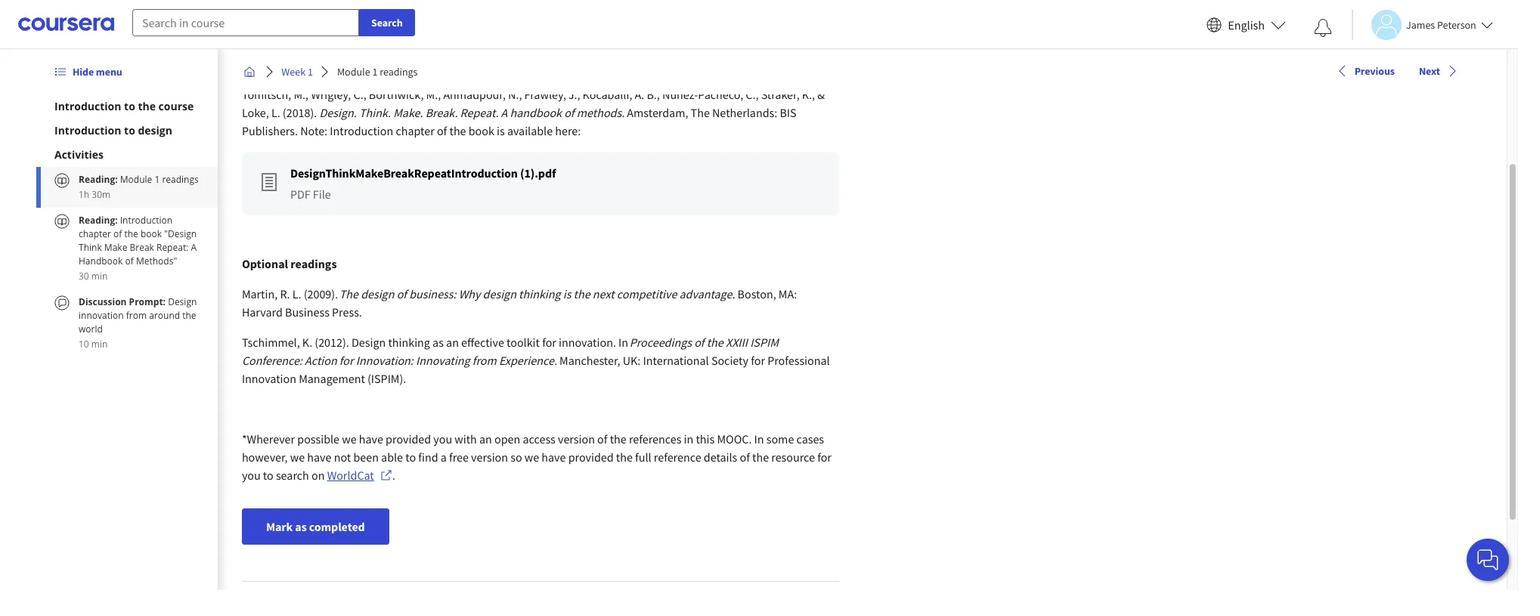Task type: vqa. For each thing, say whether or not it's contained in the screenshot.
Accelerate business transformation with the training and insights you need to evolve your organization.
no



Task type: locate. For each thing, give the bounding box(es) containing it.
toolkit
[[507, 335, 540, 350]]

thinking up innovation:
[[388, 335, 430, 350]]

discussion
[[79, 296, 127, 309]]

pdf
[[290, 187, 311, 202]]

book up break
[[141, 228, 162, 241]]

1 vertical spatial design
[[168, 296, 197, 309]]

readings up (2009).
[[291, 256, 337, 272]]

is down repeat.
[[497, 123, 505, 138]]

chapter inside amsterdam, the netherlands: bis publishers. note: introduction chapter of the book is available here:
[[396, 123, 435, 138]]

coursera image
[[18, 12, 114, 36]]

completed
[[309, 520, 365, 535]]

the right around
[[182, 309, 196, 322]]

thinking up http://www.jstor.org/stable/20627839
[[377, 39, 419, 54]]

from down the effective
[[473, 353, 497, 368]]

m., up (2018).
[[294, 87, 309, 102]]

introduction to the course button
[[54, 99, 200, 114]]

methods"
[[136, 255, 177, 268]]

to up introduction to design dropdown button
[[124, 99, 135, 113]]

0 vertical spatial version
[[558, 432, 595, 447]]

reading: for reading:
[[79, 214, 120, 227]]

the left xxiii
[[707, 335, 724, 350]]

2 horizontal spatial 1
[[372, 65, 377, 79]]

mark as completed
[[266, 520, 365, 535]]

1 horizontal spatial readings
[[291, 256, 337, 272]]

1 reading: from the top
[[79, 173, 118, 186]]

from down '(2010).'
[[293, 57, 317, 72]]

1 vertical spatial readings
[[162, 173, 199, 186]]

1 vertical spatial is
[[563, 287, 571, 302]]

0 horizontal spatial book
[[141, 228, 162, 241]]

design innovation from around the world
[[79, 296, 197, 336]]

as inside button
[[295, 520, 307, 535]]

of left 'business:'
[[397, 287, 407, 302]]

as up innovating
[[433, 335, 444, 350]]

version
[[558, 432, 595, 447], [471, 450, 508, 465]]

1 c., from the left
[[354, 87, 367, 102]]

the inside the design innovation from around the world
[[182, 309, 196, 322]]

0 horizontal spatial design
[[168, 296, 197, 309]]

we right the 'so'
[[525, 450, 539, 465]]

the
[[138, 99, 156, 113], [450, 123, 466, 138], [124, 228, 138, 241], [574, 287, 590, 302], [182, 309, 196, 322], [707, 335, 724, 350], [610, 432, 627, 447], [616, 450, 633, 465], [753, 450, 769, 465]]

advantage.
[[680, 287, 735, 302]]

tomitsch, m., wrigley, c., borthwick, m., ahmadpour, n., frawley, j., kocaballi, a. b., núñez-pacheco, c., straker, k., & loke, l. (2018).
[[242, 87, 828, 120]]

0 vertical spatial min
[[91, 270, 108, 283]]

reading: inside 'reading: module 1 readings 1h 30m'
[[79, 173, 118, 186]]

as right mark
[[295, 520, 307, 535]]

2 horizontal spatial from
[[473, 353, 497, 368]]

0 horizontal spatial the
[[339, 287, 358, 302]]

course
[[159, 99, 194, 113]]

0 vertical spatial readings
[[379, 65, 418, 79]]

1 horizontal spatial provided
[[569, 450, 614, 465]]

of down the break.
[[437, 123, 447, 138]]

1 horizontal spatial chapter
[[396, 123, 435, 138]]

min down handbook
[[91, 270, 108, 283]]

the down design. think. make. break. repeat. a handbook of methods.
[[450, 123, 466, 138]]

1 vertical spatial chapter
[[79, 228, 111, 241]]

chapter
[[396, 123, 435, 138], [79, 228, 111, 241]]

of up international
[[694, 335, 705, 350]]

is
[[497, 123, 505, 138], [563, 287, 571, 302]]

min right 10
[[91, 338, 108, 351]]

borthwick,
[[369, 87, 424, 102]]

press.
[[332, 305, 362, 320]]

0 vertical spatial in
[[619, 335, 629, 350]]

1 vertical spatial reading:
[[79, 214, 120, 227]]

you
[[434, 432, 452, 447], [242, 468, 261, 483]]

methods.
[[577, 105, 625, 120]]

1 horizontal spatial version
[[558, 432, 595, 447]]

the left course
[[138, 99, 156, 113]]

1 vertical spatial from
[[126, 309, 147, 322]]

xxiii
[[726, 335, 748, 350]]

why
[[459, 287, 481, 302]]

2 horizontal spatial the
[[691, 105, 710, 120]]

reading: down 30m
[[79, 214, 120, 227]]

1h
[[79, 188, 89, 201]]

is inside amsterdam, the netherlands: bis publishers. note: introduction chapter of the book is available here:
[[497, 123, 505, 138]]

synthesis.
[[622, 39, 672, 54]]

1 vertical spatial as
[[295, 520, 307, 535]]

0 horizontal spatial 1
[[155, 173, 160, 186]]

1 horizontal spatial design
[[352, 335, 386, 350]]

reading: for reading: module 1 readings 1h 30m
[[79, 173, 118, 186]]

reading: up 30m
[[79, 173, 118, 186]]

of down break
[[125, 255, 134, 268]]

m.,
[[294, 87, 309, 102], [426, 87, 441, 102]]

2 reading: from the top
[[79, 214, 120, 227]]

designthinkmakebreakrepeatintroduction
[[290, 166, 518, 181]]

0 horizontal spatial m.,
[[294, 87, 309, 102]]

reading: module 1 readings 1h 30m
[[79, 173, 199, 201]]

is left next
[[563, 287, 571, 302]]

design up around
[[168, 296, 197, 309]]

1 vertical spatial module
[[120, 173, 152, 186]]

0 horizontal spatial as
[[295, 520, 307, 535]]

0 vertical spatial chapter
[[396, 123, 435, 138]]

http://www.jstor.org/stable/20627839 link
[[319, 55, 531, 73]]

design up innovation:
[[352, 335, 386, 350]]

you down however,
[[242, 468, 261, 483]]

design down course
[[138, 123, 172, 138]]

1 horizontal spatial book
[[469, 123, 495, 138]]

1 horizontal spatial as
[[433, 335, 444, 350]]

1 for week
[[307, 65, 313, 79]]

1 vertical spatial an
[[480, 432, 492, 447]]

provided up able
[[386, 432, 431, 447]]

0 vertical spatial you
[[434, 432, 452, 447]]

you up a at left
[[434, 432, 452, 447]]

from down prompt:
[[126, 309, 147, 322]]

innovating
[[416, 353, 470, 368]]

module down activities dropdown button
[[120, 173, 152, 186]]

0 vertical spatial a
[[501, 105, 508, 120]]

j.,
[[569, 87, 580, 102]]

design left synthesis.
[[586, 39, 620, 54]]

0 horizontal spatial module
[[120, 173, 152, 186]]

a down "design
[[191, 241, 197, 254]]

for down cases
[[818, 450, 832, 465]]

30
[[79, 270, 89, 283]]

design
[[586, 39, 620, 54], [138, 123, 172, 138], [361, 287, 394, 302], [483, 287, 517, 302]]

for inside *wherever possible we have provided you with an open access version of the references in this mooc. in some cases however, we have not been able to find a free version so we have provided the full reference details of the resource for you to search on
[[818, 450, 832, 465]]

boston, ma: harvard business press.
[[242, 287, 800, 320]]

introduction to design button
[[54, 123, 200, 138]]

1 horizontal spatial 1
[[307, 65, 313, 79]]

1 horizontal spatial in
[[755, 432, 764, 447]]

0 vertical spatial book
[[469, 123, 495, 138]]

details
[[704, 450, 738, 465]]

0 horizontal spatial readings
[[162, 173, 199, 186]]

c.,
[[354, 87, 367, 102], [746, 87, 759, 102]]

1 for module
[[372, 65, 377, 79]]

núñez-
[[663, 87, 698, 102]]

1 horizontal spatial the
[[515, 39, 534, 54]]

c., up think.
[[354, 87, 367, 102]]

professional
[[768, 353, 830, 368]]

tschimmel, k. (2012). design thinking as an effective toolkit for innovation. in
[[242, 335, 630, 350]]

show notifications image
[[1315, 19, 1333, 37]]

c., up netherlands:
[[746, 87, 759, 102]]

0 vertical spatial l.
[[271, 105, 280, 120]]

2 horizontal spatial we
[[525, 450, 539, 465]]

http://www.jstor.org/stable/20627839
[[319, 57, 512, 72]]

been
[[354, 450, 379, 465]]

0 horizontal spatial version
[[471, 450, 508, 465]]

for down (2012).
[[339, 353, 354, 368]]

the inside introduction chapter of the book "design think make break repeat: a handbook of methods"
[[124, 228, 138, 241]]

for inside the manchester, uk: international society for professional innovation management (ispim).
[[751, 353, 765, 368]]

0 horizontal spatial in
[[619, 335, 629, 350]]

around
[[149, 309, 180, 322]]

we up search
[[290, 450, 305, 465]]

chapter up think
[[79, 228, 111, 241]]

1 horizontal spatial c.,
[[746, 87, 759, 102]]

netherlands:
[[712, 105, 778, 120]]

ma:
[[779, 287, 797, 302]]

min for 10 min
[[91, 338, 108, 351]]

1 min from the top
[[91, 270, 108, 283]]

worldcat link
[[327, 467, 392, 485]]

design inside the design innovation from around the world
[[168, 296, 197, 309]]

design inside dropdown button
[[138, 123, 172, 138]]

1 horizontal spatial m.,
[[426, 87, 441, 102]]

the up press.
[[339, 287, 358, 302]]

0 vertical spatial thinking
[[377, 39, 419, 54]]

1 up borthwick, on the left of the page
[[372, 65, 377, 79]]

of inside amsterdam, the netherlands: bis publishers. note: introduction chapter of the book is available here:
[[437, 123, 447, 138]]

menu
[[96, 65, 122, 79]]

loke,
[[242, 105, 269, 120]]

have up been
[[359, 432, 383, 447]]

martin, r. l. (2009). the design of business: why design thinking is the next competitive advantage.
[[242, 287, 735, 302]]

of right drivers
[[574, 39, 584, 54]]

from inside the design innovation from around the world
[[126, 309, 147, 322]]

view pdf file image
[[260, 173, 278, 191]]

1 vertical spatial you
[[242, 468, 261, 483]]

book inside amsterdam, the netherlands: bis publishers. note: introduction chapter of the book is available here:
[[469, 123, 495, 138]]

an
[[446, 335, 459, 350], [480, 432, 492, 447]]

we up not
[[342, 432, 357, 447]]

frawley,
[[525, 87, 566, 102]]

introduction inside amsterdam, the netherlands: bis publishers. note: introduction chapter of the book is available here:
[[330, 123, 393, 138]]

1 vertical spatial a
[[191, 241, 197, 254]]

m., up the break.
[[426, 87, 441, 102]]

1 horizontal spatial an
[[480, 432, 492, 447]]

1 down activities dropdown button
[[155, 173, 160, 186]]

issues, 26
[[710, 39, 758, 54]]

l.
[[271, 105, 280, 120], [292, 287, 301, 302]]

activities
[[54, 147, 104, 162]]

tomitsch,
[[242, 87, 291, 102]]

0 vertical spatial reading:
[[79, 173, 118, 186]]

design left issues, 26
[[674, 39, 708, 54]]

1 vertical spatial provided
[[569, 450, 614, 465]]

l. right r.
[[292, 287, 301, 302]]

1 vertical spatial min
[[91, 338, 108, 351]]

2 horizontal spatial design
[[674, 39, 708, 54]]

2 vertical spatial the
[[339, 287, 358, 302]]

0 horizontal spatial chapter
[[79, 228, 111, 241]]

0 vertical spatial from
[[293, 57, 317, 72]]

2 vertical spatial readings
[[291, 256, 337, 272]]

an up innovating
[[446, 335, 459, 350]]

week 1
[[281, 65, 313, 79]]

book
[[469, 123, 495, 138], [141, 228, 162, 241]]

30 min
[[79, 270, 108, 283]]

is for book
[[497, 123, 505, 138]]

an right with
[[480, 432, 492, 447]]

opens in a new tab image
[[380, 470, 392, 482]]

have down the 'possible'
[[307, 450, 332, 465]]

b.,
[[647, 87, 660, 102]]

in up uk:
[[619, 335, 629, 350]]

hide
[[73, 65, 94, 79]]

1 vertical spatial the
[[691, 105, 710, 120]]

the left drivers
[[515, 39, 534, 54]]

(1).pdf
[[520, 166, 556, 181]]

1 vertical spatial in
[[755, 432, 764, 447]]

1 inside week 1 link
[[307, 65, 313, 79]]

mooc.
[[717, 432, 752, 447]]

chapter down make.
[[396, 123, 435, 138]]

book down repeat.
[[469, 123, 495, 138]]

for right toolkit
[[542, 335, 557, 350]]

0 horizontal spatial is
[[497, 123, 505, 138]]

0 horizontal spatial from
[[126, 309, 147, 322]]

readings up "design
[[162, 173, 199, 186]]

1 horizontal spatial is
[[563, 287, 571, 302]]

readings up borthwick, on the left of the page
[[379, 65, 418, 79]]

2 vertical spatial thinking
[[388, 335, 430, 350]]

thinking up toolkit
[[519, 287, 561, 302]]

kocaballi,
[[583, 87, 633, 102]]

to down however,
[[263, 468, 274, 483]]

a.
[[635, 87, 645, 102]]

the inside dropdown button
[[138, 99, 156, 113]]

2 c., from the left
[[746, 87, 759, 102]]

0 vertical spatial the
[[515, 39, 534, 54]]

the up break
[[124, 228, 138, 241]]

introduction down hide menu button
[[54, 99, 121, 113]]

1 vertical spatial version
[[471, 450, 508, 465]]

in left the some
[[755, 432, 764, 447]]

1 right "week"
[[307, 65, 313, 79]]

design right why
[[483, 287, 517, 302]]

have down access
[[542, 450, 566, 465]]

min for 30 min
[[91, 270, 108, 283]]

repeat.
[[460, 105, 499, 120]]

l. up publishers.
[[271, 105, 280, 120]]

0 vertical spatial module
[[337, 65, 370, 79]]

1 horizontal spatial from
[[293, 57, 317, 72]]

k.
[[302, 335, 312, 350]]

0 horizontal spatial a
[[191, 241, 197, 254]]

version down the open
[[471, 450, 508, 465]]

provided left full
[[569, 450, 614, 465]]

james
[[1407, 18, 1436, 31]]

1 horizontal spatial module
[[337, 65, 370, 79]]

module down abductive
[[337, 65, 370, 79]]

next
[[593, 287, 615, 302]]

2 vertical spatial from
[[473, 353, 497, 368]]

think
[[79, 241, 102, 254]]

kolko, j. (2010). abductive thinking and sensemaking: the drivers of design synthesis. design issues, 26
[[242, 39, 758, 54]]

0 vertical spatial is
[[497, 123, 505, 138]]

introduction up activities
[[54, 123, 121, 138]]

references
[[629, 432, 682, 447]]

0 horizontal spatial c.,
[[354, 87, 367, 102]]

1 vertical spatial l.
[[292, 287, 301, 302]]

for down ispim
[[751, 353, 765, 368]]

home image
[[243, 66, 256, 78]]

introduction down think.
[[330, 123, 393, 138]]

pacheco,
[[698, 87, 744, 102]]

2 min from the top
[[91, 338, 108, 351]]

1 inside 'reading: module 1 readings 1h 30m'
[[155, 173, 160, 186]]

version right access
[[558, 432, 595, 447]]

publishers.
[[242, 123, 298, 138]]

1 inside "module 1 readings" link
[[372, 65, 377, 79]]

0 horizontal spatial l.
[[271, 105, 280, 120]]

1 vertical spatial book
[[141, 228, 162, 241]]

of left references
[[598, 432, 608, 447]]

thinking
[[377, 39, 419, 54], [519, 287, 561, 302], [388, 335, 430, 350]]

international
[[643, 353, 709, 368]]

open
[[495, 432, 521, 447]]

1 m., from the left
[[294, 87, 309, 102]]

introduction inside introduction chapter of the book "design think make break repeat: a handbook of methods"
[[120, 214, 173, 227]]

1 horizontal spatial have
[[359, 432, 383, 447]]

0 horizontal spatial an
[[446, 335, 459, 350]]

a right repeat.
[[501, 105, 508, 120]]

introduction up break
[[120, 214, 173, 227]]

2 horizontal spatial readings
[[379, 65, 418, 79]]

week
[[281, 65, 305, 79]]

Search in course text field
[[132, 9, 359, 36]]

0 vertical spatial provided
[[386, 432, 431, 447]]

the down the núñez- in the left of the page
[[691, 105, 710, 120]]



Task type: describe. For each thing, give the bounding box(es) containing it.
proceedings of the xxiii ispim conference: action for innovation: innovating from experience.
[[242, 335, 781, 368]]

l. inside tomitsch, m., wrigley, c., borthwick, m., ahmadpour, n., frawley, j., kocaballi, a. b., núñez-pacheco, c., straker, k., & loke, l. (2018).
[[271, 105, 280, 120]]

previous button
[[1331, 58, 1401, 85]]

r.
[[280, 287, 290, 302]]

innovation
[[79, 309, 124, 322]]

tschimmel,
[[242, 335, 300, 350]]

some
[[767, 432, 794, 447]]

optional
[[242, 256, 288, 272]]

previous
[[1355, 64, 1395, 78]]

thinking for sensemaking:
[[377, 39, 419, 54]]

search button
[[359, 9, 415, 36]]

0 horizontal spatial you
[[242, 468, 261, 483]]

make
[[104, 241, 127, 254]]

0 vertical spatial design
[[674, 39, 708, 54]]

repeat:
[[157, 241, 189, 254]]

15-
[[776, 39, 792, 54]]

the inside amsterdam, the netherlands: bis publishers. note: introduction chapter of the book is available here:
[[691, 105, 710, 120]]

k.,
[[802, 87, 815, 102]]

straker,
[[761, 87, 800, 102]]

introduction for introduction to design
[[54, 123, 121, 138]]

in inside *wherever possible we have provided you with an open access version of the references in this mooc. in some cases however, we have not been able to find a free version so we have provided the full reference details of the resource for you to search on
[[755, 432, 764, 447]]

james peterson
[[1407, 18, 1477, 31]]

drivers
[[537, 39, 571, 54]]

abductive
[[324, 39, 375, 54]]

retrieved
[[242, 57, 290, 72]]

the inside amsterdam, the netherlands: bis publishers. note: introduction chapter of the book is available here:
[[450, 123, 466, 138]]

the down the some
[[753, 450, 769, 465]]

introduction for introduction chapter of the book "design think make break repeat: a handbook of methods"
[[120, 214, 173, 227]]

society
[[712, 353, 749, 368]]

conference:
[[242, 353, 302, 368]]

sensemaking:
[[443, 39, 513, 54]]

(2009).
[[304, 287, 338, 302]]

handbook
[[510, 105, 562, 120]]

introduction for introduction to the course
[[54, 99, 121, 113]]

designthinkmakebreakrepeatintroduction (1).pdf pdf file
[[290, 166, 556, 202]]

innovation
[[242, 371, 296, 386]]

10 min
[[79, 338, 108, 351]]

the left full
[[616, 450, 633, 465]]

handbook
[[79, 255, 123, 268]]

module inside 'reading: module 1 readings 1h 30m'
[[120, 173, 152, 186]]

j.
[[276, 39, 285, 54]]

design.
[[320, 105, 357, 120]]

an inside *wherever possible we have provided you with an open access version of the references in this mooc. in some cases however, we have not been able to find a free version so we have provided the full reference details of the resource for you to search on
[[480, 432, 492, 447]]

2 horizontal spatial have
[[542, 450, 566, 465]]

mark as completed button
[[242, 509, 389, 545]]

1 horizontal spatial l.
[[292, 287, 301, 302]]

design. think. make. break. repeat. a handbook of methods.
[[320, 105, 625, 120]]

28.
[[792, 39, 807, 54]]

free
[[449, 450, 469, 465]]

full
[[635, 450, 652, 465]]

reference
[[654, 450, 702, 465]]

in
[[684, 432, 694, 447]]

martin,
[[242, 287, 278, 302]]

to down the "introduction to the course" dropdown button
[[124, 123, 135, 138]]

a inside introduction chapter of the book "design think make break repeat: a handbook of methods"
[[191, 241, 197, 254]]

on
[[312, 468, 325, 483]]

next button
[[1414, 58, 1465, 85]]

of down the mooc.
[[740, 450, 750, 465]]

1 horizontal spatial you
[[434, 432, 452, 447]]

kolko,
[[242, 39, 274, 54]]

0 vertical spatial as
[[433, 335, 444, 350]]

of inside proceedings of the xxiii ispim conference: action for innovation: innovating from experience.
[[694, 335, 705, 350]]

make.
[[393, 105, 423, 120]]

the left references
[[610, 432, 627, 447]]

available
[[507, 123, 553, 138]]

1 horizontal spatial a
[[501, 105, 508, 120]]

chat with us image
[[1476, 548, 1501, 573]]

1 vertical spatial thinking
[[519, 287, 561, 302]]

business
[[285, 305, 330, 320]]

file
[[313, 187, 331, 202]]

the inside proceedings of the xxiii ispim conference: action for innovation: innovating from experience.
[[707, 335, 724, 350]]

manchester,
[[560, 353, 621, 368]]

boston,
[[738, 287, 776, 302]]

manchester, uk: international society for professional innovation management (ispim).
[[242, 353, 833, 386]]

30m
[[92, 188, 111, 201]]

*wherever possible we have provided you with an open access version of the references in this mooc. in some cases however, we have not been able to find a free version so we have provided the full reference details of the resource for you to search on
[[242, 432, 834, 483]]

0 horizontal spatial provided
[[386, 432, 431, 447]]

bis
[[780, 105, 797, 120]]

chapter inside introduction chapter of the book "design think make break repeat: a handbook of methods"
[[79, 228, 111, 241]]

from inside (1), 15-28. retrieved from
[[293, 57, 317, 72]]

thinking for an
[[388, 335, 430, 350]]

harvard
[[242, 305, 283, 320]]

(2010).
[[287, 39, 322, 54]]

management
[[299, 371, 365, 386]]

introduction chapter of the book "design think make break repeat: a handbook of methods"
[[79, 214, 197, 268]]

peterson
[[1438, 18, 1477, 31]]

the left next
[[574, 287, 590, 302]]

access
[[523, 432, 556, 447]]

introduction to design
[[54, 123, 172, 138]]

uk:
[[623, 353, 641, 368]]

james peterson button
[[1352, 9, 1494, 40]]

of up here:
[[564, 105, 574, 120]]

able
[[381, 450, 403, 465]]

mark
[[266, 520, 293, 535]]

0 horizontal spatial we
[[290, 450, 305, 465]]

innovation:
[[356, 353, 414, 368]]

of up "make"
[[114, 228, 122, 241]]

(ispim).
[[368, 371, 406, 386]]

worldcat
[[327, 468, 374, 483]]

competitive
[[617, 287, 677, 302]]

action
[[305, 353, 337, 368]]

design up press.
[[361, 287, 394, 302]]

possible
[[297, 432, 340, 447]]

break
[[130, 241, 154, 254]]

is for thinking
[[563, 287, 571, 302]]

hide menu button
[[48, 58, 128, 85]]

to left find
[[406, 450, 416, 465]]

from inside proceedings of the xxiii ispim conference: action for innovation: innovating from experience.
[[473, 353, 497, 368]]

2 m., from the left
[[426, 87, 441, 102]]

0 horizontal spatial have
[[307, 450, 332, 465]]

a
[[441, 450, 447, 465]]

(2018).
[[283, 105, 317, 120]]

english
[[1229, 17, 1265, 32]]

(1),
[[758, 39, 774, 54]]

for inside proceedings of the xxiii ispim conference: action for innovation: innovating from experience.
[[339, 353, 354, 368]]

0 vertical spatial an
[[446, 335, 459, 350]]

this
[[696, 432, 715, 447]]

prompt:
[[129, 296, 166, 309]]

effective
[[461, 335, 504, 350]]

english button
[[1201, 0, 1293, 49]]

note:
[[300, 123, 328, 138]]

(2012).
[[315, 335, 349, 350]]

2 vertical spatial design
[[352, 335, 386, 350]]

module 1 readings
[[337, 65, 418, 79]]

book inside introduction chapter of the book "design think make break repeat: a handbook of methods"
[[141, 228, 162, 241]]

n.,
[[508, 87, 522, 102]]

1 horizontal spatial we
[[342, 432, 357, 447]]

readings inside 'reading: module 1 readings 1h 30m'
[[162, 173, 199, 186]]

.
[[392, 468, 395, 483]]



